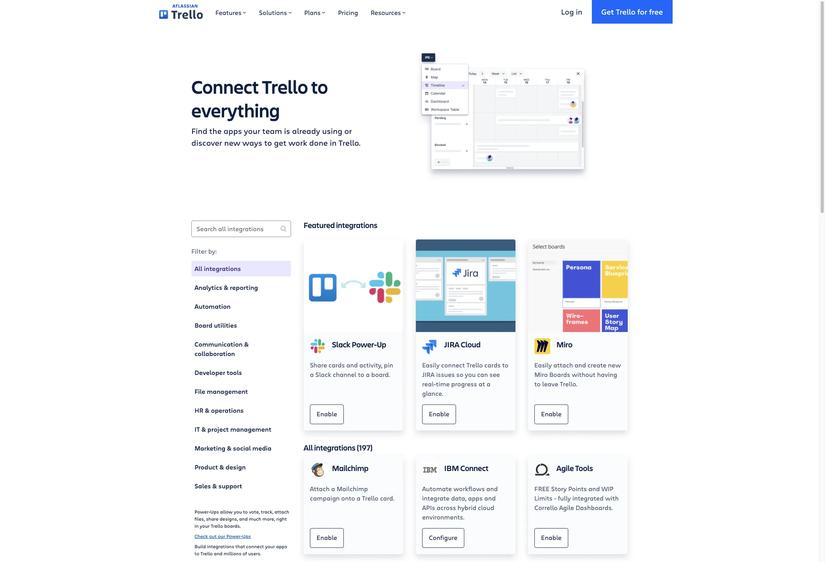 Task type: describe. For each thing, give the bounding box(es) containing it.
it & project management link
[[192, 422, 291, 437]]

analytics & reporting
[[195, 283, 258, 292]]

log
[[562, 7, 574, 16]]

you inside easily connect trello cards to jira issues so you can see real-time progress at a glance.
[[465, 370, 476, 379]]

automation link
[[192, 299, 291, 314]]

it & project management
[[195, 425, 272, 434]]

trello. inside easily attach and create new miro boards without having to leave trello.
[[560, 380, 578, 388]]

enable link for agile
[[535, 528, 569, 548]]

data,
[[451, 494, 467, 502]]

card.
[[380, 494, 395, 502]]

right
[[276, 516, 287, 522]]

new inside connect trello to everything find the apps your team is already using or discover new ways to get work done in trello.
[[224, 138, 241, 148]]

trello inside easily connect trello cards to jira issues so you can see real-time progress at a glance.
[[467, 361, 483, 369]]

a down share on the left bottom of page
[[310, 370, 314, 379]]

apis
[[422, 503, 435, 512]]

allow
[[220, 509, 233, 515]]

leave
[[543, 380, 559, 388]]

new inside easily attach and create new miro boards without having to leave trello.
[[608, 361, 621, 369]]

already
[[292, 126, 320, 136]]

apps inside automate workflows and integrate data, apps and apis across hybrid cloud environments.
[[468, 494, 483, 502]]

features button
[[209, 0, 253, 24]]

integrations for all integrations 197
[[314, 442, 356, 453]]

collaboration
[[195, 350, 235, 358]]

hr & operations link
[[192, 403, 291, 419]]

in inside connect trello to everything find the apps your team is already using or discover new ways to get work done in trello.
[[330, 138, 337, 148]]

design
[[226, 463, 246, 472]]

attach inside power-ups allow you to vote, track, attach files, share designs, and much more, right in your trello boards. check out our power-ups build integrations that connect your apps to trello and millions of users.
[[275, 509, 289, 515]]

solutions button
[[253, 0, 298, 24]]

check out our power-ups link
[[195, 533, 251, 540]]

easily connect trello cards to jira issues so you can see real-time progress at a glance.
[[422, 361, 509, 397]]

& for sales
[[213, 482, 217, 491]]

& for communication
[[244, 340, 249, 349]]

file management
[[195, 387, 248, 396]]

attach a mailchimp campaign onto a trello card.
[[310, 485, 395, 502]]

all integrations link
[[192, 261, 291, 277]]

share cards and activity, pin a slack channel to a board.
[[310, 361, 393, 379]]

designs,
[[220, 516, 238, 522]]

real-
[[422, 380, 436, 388]]

attach inside easily attach and create new miro boards without having to leave trello.
[[554, 361, 573, 369]]

get
[[274, 138, 287, 148]]

marketing & social media link
[[192, 441, 291, 456]]

without
[[572, 370, 596, 379]]

operations
[[211, 406, 244, 415]]

files,
[[195, 516, 205, 522]]

having
[[597, 370, 618, 379]]

your inside connect trello to everything find the apps your team is already using or discover new ways to get work done in trello.
[[244, 126, 261, 136]]

fully
[[558, 494, 571, 502]]

tools
[[576, 463, 593, 474]]

developer
[[195, 368, 225, 377]]

jira inside easily connect trello cards to jira issues so you can see real-time progress at a glance.
[[422, 370, 435, 379]]

reporting
[[230, 283, 258, 292]]

limits
[[535, 494, 553, 502]]

you inside power-ups allow you to vote, track, attach files, share designs, and much more, right in your trello boards. check out our power-ups build integrations that connect your apps to trello and millions of users.
[[234, 509, 242, 515]]

get
[[602, 7, 614, 16]]

management inside 'file management' link
[[207, 387, 248, 396]]

resources button
[[365, 0, 412, 24]]

support
[[219, 482, 242, 491]]

integrations inside power-ups allow you to vote, track, attach files, share designs, and much more, right in your trello boards. check out our power-ups build integrations that connect your apps to trello and millions of users.
[[207, 543, 234, 550]]

done
[[309, 138, 328, 148]]

a inside easily connect trello cards to jira issues so you can see real-time progress at a glance.
[[487, 380, 491, 388]]

0 vertical spatial jira
[[445, 339, 460, 350]]

pin
[[384, 361, 393, 369]]

cloud
[[478, 503, 495, 512]]

activity,
[[360, 361, 383, 369]]

pricing
[[338, 8, 358, 17]]

hr & operations
[[195, 406, 244, 415]]

at
[[479, 380, 485, 388]]

by:
[[208, 247, 217, 255]]

share
[[310, 361, 327, 369]]

to inside easily connect trello cards to jira issues so you can see real-time progress at a glance.
[[503, 361, 509, 369]]

is
[[284, 126, 290, 136]]

get trello for free link
[[592, 0, 673, 24]]

connect inside power-ups allow you to vote, track, attach files, share designs, and much more, right in your trello boards. check out our power-ups build integrations that connect your apps to trello and millions of users.
[[246, 543, 264, 550]]

corrello
[[535, 503, 558, 512]]

free
[[535, 485, 550, 493]]

easily for miro
[[535, 361, 552, 369]]

developer tools
[[195, 368, 242, 377]]

communication
[[195, 340, 243, 349]]

using
[[322, 126, 343, 136]]

all for all integrations
[[195, 264, 203, 273]]

integrations for all integrations
[[204, 264, 241, 273]]

cards inside share cards and activity, pin a slack channel to a board.
[[329, 361, 345, 369]]

file
[[195, 387, 205, 396]]

hybrid
[[458, 503, 477, 512]]

1 vertical spatial ups
[[242, 533, 251, 540]]

build
[[195, 543, 206, 550]]

easily for jira cloud
[[422, 361, 440, 369]]

points
[[569, 485, 587, 493]]

trello inside attach a mailchimp campaign onto a trello card.
[[362, 494, 379, 502]]

0 vertical spatial agile
[[557, 463, 574, 474]]

users.
[[248, 551, 261, 557]]

campaign
[[310, 494, 340, 502]]

environments.
[[422, 513, 465, 521]]

a down activity,
[[366, 370, 370, 379]]

and inside share cards and activity, pin a slack channel to a board.
[[347, 361, 358, 369]]

resources
[[371, 8, 401, 17]]

automate
[[422, 485, 452, 493]]

more,
[[263, 516, 275, 522]]

to inside easily attach and create new miro boards without having to leave trello.
[[535, 380, 541, 388]]

a up campaign
[[331, 485, 335, 493]]

story
[[552, 485, 567, 493]]

work
[[289, 138, 307, 148]]

file management link
[[192, 384, 291, 400]]

integrated
[[573, 494, 604, 502]]

board utilities link
[[192, 318, 291, 333]]

Search all integrations search field
[[192, 221, 291, 237]]

free
[[650, 7, 663, 16]]

see
[[490, 370, 500, 379]]

0 vertical spatial mailchimp
[[332, 463, 369, 474]]

vote,
[[249, 509, 260, 515]]

share
[[206, 516, 219, 522]]

analytics & reporting link
[[192, 280, 291, 296]]

so
[[457, 370, 464, 379]]

for
[[638, 7, 648, 16]]

communication & collaboration link
[[192, 337, 291, 362]]

channel
[[333, 370, 357, 379]]

slack inside share cards and activity, pin a slack channel to a board.
[[316, 370, 331, 379]]

log in link
[[552, 0, 592, 24]]

solutions
[[259, 8, 287, 17]]



Task type: locate. For each thing, give the bounding box(es) containing it.
boards
[[550, 370, 571, 379]]

management up social
[[230, 425, 272, 434]]

can
[[478, 370, 488, 379]]

1 vertical spatial in
[[330, 138, 337, 148]]

sales
[[195, 482, 211, 491]]

0 horizontal spatial trello.
[[339, 138, 361, 148]]

marketing
[[195, 444, 226, 453]]

2 horizontal spatial in
[[576, 7, 583, 16]]

enable link for slack
[[310, 405, 344, 424]]

integrations right "featured"
[[336, 220, 378, 231]]

apps down right
[[276, 543, 287, 550]]

you
[[465, 370, 476, 379], [234, 509, 242, 515]]

easily inside easily connect trello cards to jira issues so you can see real-time progress at a glance.
[[422, 361, 440, 369]]

log in
[[562, 7, 583, 16]]

1 horizontal spatial attach
[[554, 361, 573, 369]]

0 horizontal spatial power-
[[195, 509, 210, 515]]

1 horizontal spatial in
[[330, 138, 337, 148]]

plans button
[[298, 0, 332, 24]]

atlassian trello image
[[159, 4, 203, 19]]

1 vertical spatial all
[[304, 442, 313, 453]]

& left social
[[227, 444, 232, 453]]

much
[[249, 516, 261, 522]]

sales & support link
[[192, 478, 291, 494]]

attach up boards
[[554, 361, 573, 369]]

0 vertical spatial connect
[[192, 74, 259, 99]]

0 horizontal spatial your
[[200, 523, 210, 529]]

0 vertical spatial trello.
[[339, 138, 361, 148]]

new left ways
[[224, 138, 241, 148]]

integrations for featured integrations
[[336, 220, 378, 231]]

agile inside the free story points and wip limits - fully integrated with corrello agile dashboards.
[[560, 503, 574, 512]]

all
[[195, 264, 203, 273], [304, 442, 313, 453]]

marketing & social media
[[195, 444, 272, 453]]

1 horizontal spatial miro
[[557, 339, 573, 350]]

& for product
[[220, 463, 224, 472]]

all integrations
[[195, 264, 241, 273]]

& for it
[[202, 425, 206, 434]]

0 vertical spatial all
[[195, 264, 203, 273]]

0 horizontal spatial connect
[[246, 543, 264, 550]]

0 horizontal spatial miro
[[535, 370, 548, 379]]

a right onto
[[357, 494, 361, 502]]

slack power-up
[[332, 339, 386, 350]]

all for all integrations 197
[[304, 442, 313, 453]]

agile down the fully
[[560, 503, 574, 512]]

ways
[[243, 138, 262, 148]]

0 horizontal spatial attach
[[275, 509, 289, 515]]

in right the log at the right top of page
[[576, 7, 583, 16]]

developer tools link
[[192, 365, 291, 381]]

to
[[311, 74, 328, 99], [264, 138, 272, 148], [503, 361, 509, 369], [358, 370, 364, 379], [535, 380, 541, 388], [243, 509, 248, 515], [195, 551, 199, 557]]

1 easily from the left
[[422, 361, 440, 369]]

you right allow
[[234, 509, 242, 515]]

2 horizontal spatial apps
[[468, 494, 483, 502]]

jira left 'cloud'
[[445, 339, 460, 350]]

& right 'hr'
[[205, 406, 210, 415]]

2 vertical spatial apps
[[276, 543, 287, 550]]

1 vertical spatial jira
[[422, 370, 435, 379]]

attach up right
[[275, 509, 289, 515]]

miro inside easily attach and create new miro boards without having to leave trello.
[[535, 370, 548, 379]]

2 horizontal spatial your
[[265, 543, 275, 550]]

board.
[[371, 370, 390, 379]]

to inside share cards and activity, pin a slack channel to a board.
[[358, 370, 364, 379]]

cards
[[329, 361, 345, 369], [485, 361, 501, 369]]

slack up share cards and activity, pin a slack channel to a board.
[[332, 339, 351, 350]]

cards inside easily connect trello cards to jira issues so you can see real-time progress at a glance.
[[485, 361, 501, 369]]

new
[[224, 138, 241, 148], [608, 361, 621, 369]]

connect up so
[[441, 361, 465, 369]]

miro up boards
[[557, 339, 573, 350]]

1 horizontal spatial you
[[465, 370, 476, 379]]

millions
[[224, 551, 242, 557]]

attach
[[310, 485, 330, 493]]

and
[[347, 361, 358, 369], [575, 361, 586, 369], [487, 485, 498, 493], [589, 485, 600, 493], [485, 494, 496, 502], [239, 516, 248, 522], [214, 551, 223, 557]]

easily inside easily attach and create new miro boards without having to leave trello.
[[535, 361, 552, 369]]

easily up issues
[[422, 361, 440, 369]]

2 horizontal spatial power-
[[352, 339, 377, 350]]

0 vertical spatial attach
[[554, 361, 573, 369]]

0 vertical spatial slack
[[332, 339, 351, 350]]

1 vertical spatial new
[[608, 361, 621, 369]]

0 vertical spatial your
[[244, 126, 261, 136]]

1 vertical spatial power-
[[195, 509, 210, 515]]

1 horizontal spatial cards
[[485, 361, 501, 369]]

1 horizontal spatial apps
[[276, 543, 287, 550]]

onto
[[342, 494, 355, 502]]

0 horizontal spatial connect
[[192, 74, 259, 99]]

apps inside power-ups allow you to vote, track, attach files, share designs, and much more, right in your trello boards. check out our power-ups build integrations that connect your apps to trello and millions of users.
[[276, 543, 287, 550]]

0 vertical spatial in
[[576, 7, 583, 16]]

connect inside easily connect trello cards to jira issues so you can see real-time progress at a glance.
[[441, 361, 465, 369]]

0 horizontal spatial in
[[195, 523, 199, 529]]

team
[[263, 126, 282, 136]]

trello. inside connect trello to everything find the apps your team is already using or discover new ways to get work done in trello.
[[339, 138, 361, 148]]

1 vertical spatial you
[[234, 509, 242, 515]]

out
[[209, 533, 217, 540]]

a right at
[[487, 380, 491, 388]]

& for analytics
[[224, 283, 229, 292]]

connect up users.
[[246, 543, 264, 550]]

connect trello to everything find the apps your team is already using or discover new ways to get work done in trello.
[[192, 74, 361, 148]]

in inside power-ups allow you to vote, track, attach files, share designs, and much more, right in your trello boards. check out our power-ups build integrations that connect your apps to trello and millions of users.
[[195, 523, 199, 529]]

mailchimp up onto
[[337, 485, 368, 493]]

mailchimp inside attach a mailchimp campaign onto a trello card.
[[337, 485, 368, 493]]

1 vertical spatial connect
[[461, 463, 489, 474]]

1 vertical spatial connect
[[246, 543, 264, 550]]

integrations down our
[[207, 543, 234, 550]]

& for hr
[[205, 406, 210, 415]]

our
[[218, 533, 225, 540]]

connect inside connect trello to everything find the apps your team is already using or discover new ways to get work done in trello.
[[192, 74, 259, 99]]

new up having at the bottom right of page
[[608, 361, 621, 369]]

your down more,
[[265, 543, 275, 550]]

0 horizontal spatial cards
[[329, 361, 345, 369]]

1 horizontal spatial your
[[244, 126, 261, 136]]

1 horizontal spatial connect
[[441, 361, 465, 369]]

easily attach and create new miro boards without having to leave trello.
[[535, 361, 621, 388]]

0 horizontal spatial you
[[234, 509, 242, 515]]

ups up that
[[242, 533, 251, 540]]

automation
[[195, 302, 231, 311]]

social
[[233, 444, 251, 453]]

and inside the free story points and wip limits - fully integrated with corrello agile dashboards.
[[589, 485, 600, 493]]

trello. down boards
[[560, 380, 578, 388]]

2 vertical spatial in
[[195, 523, 199, 529]]

1 horizontal spatial slack
[[332, 339, 351, 350]]

2 vertical spatial power-
[[227, 533, 242, 540]]

1 horizontal spatial new
[[608, 361, 621, 369]]

0 vertical spatial connect
[[441, 361, 465, 369]]

apps inside connect trello to everything find the apps your team is already using or discover new ways to get work done in trello.
[[224, 126, 242, 136]]

1 vertical spatial apps
[[468, 494, 483, 502]]

across
[[437, 503, 456, 512]]

in inside 'link'
[[576, 7, 583, 16]]

1 vertical spatial mailchimp
[[337, 485, 368, 493]]

management inside it & project management link
[[230, 425, 272, 434]]

& inside "link"
[[213, 482, 217, 491]]

agile left tools
[[557, 463, 574, 474]]

0 horizontal spatial apps
[[224, 126, 242, 136]]

1 horizontal spatial trello.
[[560, 380, 578, 388]]

enable
[[317, 410, 337, 418], [429, 410, 450, 418], [541, 410, 562, 418], [317, 533, 337, 542], [541, 533, 562, 542]]

0 vertical spatial miro
[[557, 339, 573, 350]]

miro
[[557, 339, 573, 350], [535, 370, 548, 379]]

with
[[606, 494, 619, 502]]

miro up leave
[[535, 370, 548, 379]]

communication & collaboration
[[195, 340, 249, 358]]

all integrations 197
[[304, 442, 371, 453]]

analytics
[[195, 283, 222, 292]]

& inside communication & collaboration
[[244, 340, 249, 349]]

easily
[[422, 361, 440, 369], [535, 361, 552, 369]]

power- up files, on the bottom
[[195, 509, 210, 515]]

0 vertical spatial new
[[224, 138, 241, 148]]

track,
[[261, 509, 273, 515]]

boards.
[[224, 523, 241, 529]]

1 horizontal spatial all
[[304, 442, 313, 453]]

board
[[195, 321, 213, 330]]

slack down share on the left bottom of page
[[316, 370, 331, 379]]

cards up "channel"
[[329, 361, 345, 369]]

in down using
[[330, 138, 337, 148]]

1 vertical spatial trello.
[[560, 380, 578, 388]]

0 horizontal spatial ups
[[210, 509, 219, 515]]

agile tools
[[557, 463, 593, 474]]

&
[[224, 283, 229, 292], [244, 340, 249, 349], [205, 406, 210, 415], [202, 425, 206, 434], [227, 444, 232, 453], [220, 463, 224, 472], [213, 482, 217, 491]]

your
[[244, 126, 261, 136], [200, 523, 210, 529], [265, 543, 275, 550]]

2 cards from the left
[[485, 361, 501, 369]]

& left design
[[220, 463, 224, 472]]

1 vertical spatial slack
[[316, 370, 331, 379]]

0 horizontal spatial jira
[[422, 370, 435, 379]]

it
[[195, 425, 200, 434]]

mailchimp down all integrations 197
[[332, 463, 369, 474]]

management up operations
[[207, 387, 248, 396]]

enable for jira
[[429, 410, 450, 418]]

1 cards from the left
[[329, 361, 345, 369]]

project
[[208, 425, 229, 434]]

trello inside connect trello to everything find the apps your team is already using or discover new ways to get work done in trello.
[[262, 74, 308, 99]]

1 vertical spatial agile
[[560, 503, 574, 512]]

0 vertical spatial ups
[[210, 509, 219, 515]]

197
[[359, 442, 371, 453]]

enable for agile
[[541, 533, 562, 542]]

1 horizontal spatial jira
[[445, 339, 460, 350]]

& right it
[[202, 425, 206, 434]]

of
[[243, 551, 247, 557]]

2 vertical spatial your
[[265, 543, 275, 550]]

0 vertical spatial power-
[[352, 339, 377, 350]]

1 horizontal spatial ups
[[242, 533, 251, 540]]

1 horizontal spatial power-
[[227, 533, 242, 540]]

in down files, on the bottom
[[195, 523, 199, 529]]

jira up real-
[[422, 370, 435, 379]]

integrations left 197
[[314, 442, 356, 453]]

power- down boards.
[[227, 533, 242, 540]]

& right analytics
[[224, 283, 229, 292]]

easily up boards
[[535, 361, 552, 369]]

1 horizontal spatial easily
[[535, 361, 552, 369]]

trello
[[616, 7, 636, 16], [262, 74, 308, 99], [467, 361, 483, 369], [362, 494, 379, 502], [211, 523, 223, 529], [201, 551, 213, 557]]

check
[[195, 533, 208, 540]]

1 vertical spatial your
[[200, 523, 210, 529]]

apps right the
[[224, 126, 242, 136]]

media
[[253, 444, 272, 453]]

1 vertical spatial attach
[[275, 509, 289, 515]]

& for marketing
[[227, 444, 232, 453]]

filter by:
[[192, 247, 217, 255]]

enable for slack
[[317, 410, 337, 418]]

management
[[207, 387, 248, 396], [230, 425, 272, 434]]

2 easily from the left
[[535, 361, 552, 369]]

trello. down or
[[339, 138, 361, 148]]

progress
[[452, 380, 477, 388]]

featured integrations
[[304, 220, 378, 231]]

issues
[[436, 370, 455, 379]]

power- up activity,
[[352, 339, 377, 350]]

1 vertical spatial miro
[[535, 370, 548, 379]]

integrate
[[422, 494, 450, 502]]

hr
[[195, 406, 203, 415]]

enable link for jira
[[422, 405, 456, 424]]

free story points and wip limits - fully integrated with corrello agile dashboards.
[[535, 485, 619, 512]]

cards up see
[[485, 361, 501, 369]]

0 horizontal spatial all
[[195, 264, 203, 273]]

glance.
[[422, 389, 444, 397]]

agile
[[557, 463, 574, 474], [560, 503, 574, 512]]

0 horizontal spatial easily
[[422, 361, 440, 369]]

pricing link
[[332, 0, 365, 24]]

1 horizontal spatial connect
[[461, 463, 489, 474]]

0 vertical spatial you
[[465, 370, 476, 379]]

0 vertical spatial management
[[207, 387, 248, 396]]

your up ways
[[244, 126, 261, 136]]

0 vertical spatial apps
[[224, 126, 242, 136]]

you right so
[[465, 370, 476, 379]]

product
[[195, 463, 218, 472]]

-
[[554, 494, 557, 502]]

0 horizontal spatial new
[[224, 138, 241, 148]]

integrations up analytics & reporting
[[204, 264, 241, 273]]

0 horizontal spatial slack
[[316, 370, 331, 379]]

ups up share
[[210, 509, 219, 515]]

jira cloud
[[445, 339, 481, 350]]

& right the sales at the left
[[213, 482, 217, 491]]

tools
[[227, 368, 242, 377]]

& down board utilities 'link'
[[244, 340, 249, 349]]

1 vertical spatial management
[[230, 425, 272, 434]]

your down files, on the bottom
[[200, 523, 210, 529]]

sales & support
[[195, 482, 242, 491]]

enable link
[[310, 405, 344, 424], [422, 405, 456, 424], [535, 405, 569, 424], [310, 528, 344, 548], [535, 528, 569, 548]]

apps down the workflows
[[468, 494, 483, 502]]

and inside easily attach and create new miro boards without having to leave trello.
[[575, 361, 586, 369]]



Task type: vqa. For each thing, say whether or not it's contained in the screenshot.


